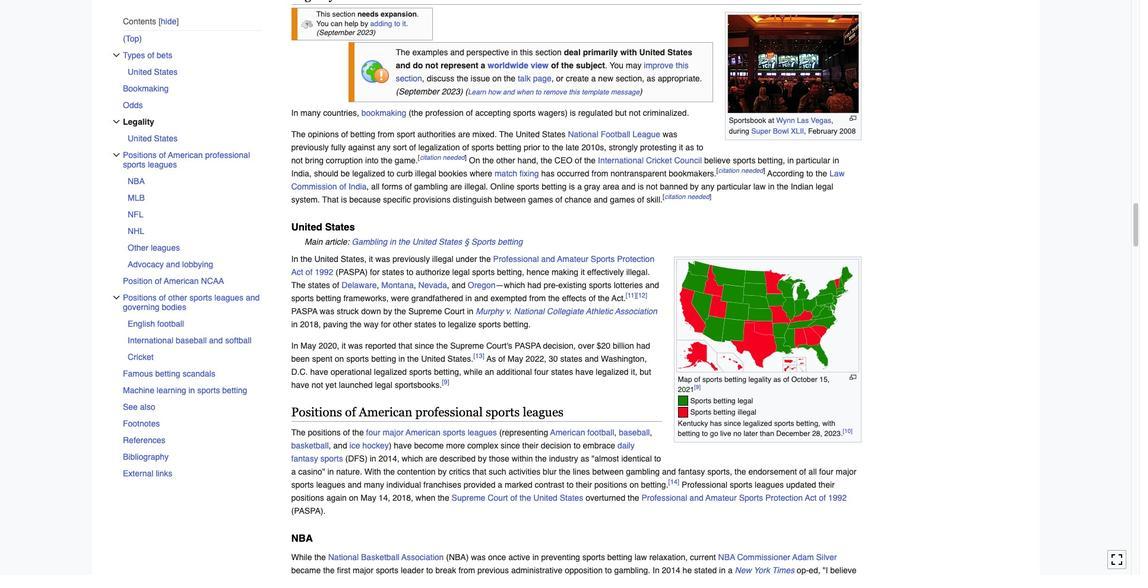 Task type: describe. For each thing, give the bounding box(es) containing it.
united states main article: gambling in the united states § sports betting
[[291, 221, 523, 247]]

1 vertical spatial citation needed link
[[719, 166, 764, 175]]

yet
[[326, 380, 337, 390]]

gambling in the united states § sports betting link
[[352, 237, 523, 247]]

of inside —which had pre-existing sports lotteries and sports betting frameworks, were grandfathered in and exempted from the effects of the act.
[[589, 293, 596, 303]]

bookies
[[439, 169, 468, 178]]

the right "on"
[[483, 155, 494, 165]]

described
[[440, 454, 476, 463]]

the up the blur
[[536, 454, 547, 463]]

legalized down the washington,
[[596, 367, 629, 377]]

professional and amateur sports protection act of 1992
[[291, 254, 655, 277]]

in left nature.
[[328, 467, 334, 476]]

0 horizontal spatial many
[[301, 108, 321, 117]]

betting down sports betting legal
[[714, 408, 736, 417]]

as down the improve
[[647, 74, 656, 83]]

states down the 'decision,'
[[561, 354, 583, 364]]

0 horizontal spatial football
[[157, 319, 184, 328]]

protection inside professional and amateur sports protection act of 1992
[[617, 254, 655, 264]]

particular inside , all forms of gambling are illegal. online sports betting is a gray area and is not banned by any particular law in the indian legal system. that is because specific provisions distinguish between games of chance and games of skill.
[[717, 182, 752, 191]]

super bowl xlii link
[[752, 126, 805, 135]]

2 vertical spatial national
[[328, 553, 359, 562]]

[13]
[[474, 352, 485, 360]]

famous betting scandals link
[[123, 365, 262, 382]]

in up the according
[[788, 155, 794, 165]]

american up "hockey"
[[359, 405, 413, 419]]

united up 'authorize'
[[413, 237, 437, 247]]

positions of american professional sports leagues link
[[123, 147, 262, 173]]

1 vertical spatial international
[[127, 336, 173, 345]]

super bowl xlii , february 2008
[[752, 126, 856, 135]]

2022,
[[526, 354, 547, 364]]

a left new
[[592, 74, 596, 83]]

all inside , all forms of gambling are illegal. online sports betting is a gray area and is not banned by any particular law in the indian legal system. that is because specific provisions distinguish between games of chance and games of skill.
[[371, 182, 380, 191]]

sports down effectively
[[589, 280, 612, 290]]

it down gambling
[[369, 254, 373, 264]]

it inside (paspa) for states to authorize legal sports betting, hence making it effectively illegal. the states of
[[581, 267, 585, 277]]

and inside ( september 2023 ) ( learn how and when to remove this template message )
[[503, 88, 515, 96]]

positions for positions of other sports leagues and governing bodies
[[123, 293, 156, 302]]

to inside 'the positions of the four major american sports leagues (representing american football , baseball , basketball , and ice hockey ) have become more complex since their decision to embrace'
[[574, 441, 581, 450]]

legalized inside believe sports betting, in particular in india, should be legalized to curb illegal bookies where
[[353, 169, 385, 178]]

united states link for types of bets
[[127, 63, 262, 80]]

or
[[557, 74, 564, 83]]

2 vertical spatial positions
[[291, 405, 342, 419]]

united down article:
[[315, 254, 339, 264]]

are inside (dfs) in 2014, which are described by those within the industry as "almost identical to a casino" in nature. with the contention by critics that such activities blur the lines between gambling and fantasy sports, the endorsement of all four major sports leagues and many individual franchises provided a marked contrast to their positions on betting.
[[426, 454, 438, 463]]

, down do
[[422, 74, 425, 83]]

four major american sports leagues link
[[366, 428, 497, 437]]

was inside in may 2020, it was reported that since the supreme court's paspa decision, over $20 billion had been spent on sports betting in the united states.
[[348, 341, 363, 351]]

1 horizontal spatial you
[[610, 61, 624, 70]]

(top) link
[[123, 30, 262, 47]]

v.
[[506, 307, 512, 316]]

0 horizontal spatial but
[[616, 108, 627, 117]]

american up decision
[[551, 428, 586, 437]]

the down industry
[[559, 467, 571, 476]]

lines
[[573, 467, 590, 476]]

paspa inside in may 2020, it was reported that since the supreme court's paspa decision, over $20 billion had been spent on sports betting in the united states.
[[515, 341, 541, 351]]

court inside supreme court of the united states overturned the professional and amateur sports protection act of 1992 (paspa).
[[488, 493, 508, 503]]

needed for [ citation needed ]
[[688, 192, 710, 201]]

the right mixed.
[[499, 129, 514, 139]]

0 vertical spatial nba
[[127, 176, 145, 186]]

countries,
[[323, 108, 359, 117]]

position of american ncaa link
[[123, 273, 262, 289]]

in up worldwide view link
[[512, 48, 518, 57]]

betting inside the famous betting scandals link
[[155, 369, 180, 378]]

become
[[414, 441, 444, 450]]

against
[[348, 142, 375, 152]]

advocacy and lobbying link
[[127, 256, 262, 273]]

this section needs expansion
[[317, 10, 417, 19]]

sports right preventing
[[583, 553, 605, 562]]

of inside positions of other sports leagues and governing bodies
[[159, 293, 166, 302]]

, left the nevada
[[414, 280, 416, 290]]

bets
[[156, 50, 172, 60]]

have down the spent
[[310, 367, 328, 377]]

sports inside 'professional sports leagues updated their positions again on may 14, 2018, when the'
[[730, 480, 753, 489]]

, left ice
[[329, 441, 331, 450]]

within
[[512, 454, 533, 463]]

frameworks,
[[344, 293, 389, 303]]

lobbying
[[182, 260, 213, 269]]

nevada
[[419, 280, 447, 290]]

states down the wagers)
[[542, 129, 566, 139]]

united states link for legality
[[127, 130, 262, 147]]

. inside adding to it . ( september 2023 )
[[406, 19, 408, 28]]

are inside , all forms of gambling are illegal. online sports betting is a gray area and is not banned by any particular law in the indian legal system. that is because specific provisions distinguish between games of chance and games of skill.
[[451, 182, 463, 191]]

football
[[601, 129, 631, 139]]

globe icon. image
[[361, 60, 390, 84]]

to inside (paspa) for states to authorize legal sports betting, hence making it effectively illegal. the states of
[[407, 267, 414, 277]]

the down 2010s, on the right of the page
[[585, 155, 596, 165]]

[12]
[[637, 291, 648, 300]]

grandfathered
[[412, 293, 463, 303]]

the down "pre-"
[[549, 293, 560, 303]]

the up sportsbooks.
[[408, 354, 419, 364]]

2 horizontal spatial nba
[[719, 553, 736, 562]]

paspa was struck down by the supreme court in murphy v. national collegiate athletic association in 2018, paving the way for other states to legalize sports betting.
[[291, 307, 658, 329]]

have down d.c. at the bottom of page
[[291, 380, 310, 390]]

is right "that"
[[341, 195, 347, 204]]

sport
[[397, 129, 415, 139]]

states down bets
[[154, 67, 177, 77]]

of inside "[ citation needed ] on the other hand, the ceo of the international cricket council"
[[575, 155, 582, 165]]

gambling inside , all forms of gambling are illegal. online sports betting is a gray area and is not banned by any particular law in the indian legal system. that is because specific provisions distinguish between games of chance and games of skill.
[[414, 182, 448, 191]]

) inside 'the positions of the four major american sports leagues (representing american football , baseball , basketball , and ice hockey ) have become more complex since their decision to embrace'
[[389, 441, 392, 450]]

note containing main article:
[[291, 235, 862, 248]]

sports down main
[[291, 293, 314, 303]]

to inside 'kentucky has since legalized sports betting, with betting to go live no later than december 28, 2023. [10]'
[[702, 429, 709, 438]]

, down 'wynn las vegas' link
[[805, 126, 807, 135]]

than
[[760, 429, 775, 438]]

how
[[488, 88, 501, 96]]

legal down the map of sports betting legality as of october 15, 2021
[[738, 396, 754, 405]]

for inside paspa was struck down by the supreme court in murphy v. national collegiate athletic association in 2018, paving the way for other states to legalize sports betting.
[[381, 320, 391, 329]]

by up franchises at left
[[438, 467, 447, 476]]

to down lines
[[567, 480, 574, 489]]

worldwide
[[488, 61, 529, 70]]

, all forms of gambling are illegal. online sports betting is a gray area and is not banned by any particular law in the indian legal system. that is because specific provisions distinguish between games of chance and games of skill.
[[291, 182, 834, 204]]

professional for sports
[[682, 480, 728, 489]]

betting. inside paspa was struck down by the supreme court in murphy v. national collegiate athletic association in 2018, paving the way for other states to legalize sports betting.
[[504, 320, 531, 329]]

[9] for [9] link to the left
[[442, 378, 450, 386]]

to right identical
[[655, 454, 662, 463]]

to right prior
[[543, 142, 550, 152]]

betting inside the map of sports betting legality as of october 15, 2021
[[725, 375, 747, 384]]

to up 'council'
[[697, 142, 704, 152]]

any inside the was previously fully against any sort of legalization of sports betting prior to the late 2010s, strongly protesting it as to not bring corruption into the game.
[[377, 142, 391, 152]]

2020,
[[319, 341, 340, 351]]

the up the states.
[[437, 341, 448, 351]]

protection inside supreme court of the united states overturned the professional and amateur sports protection act of 1992 (paspa).
[[766, 493, 803, 503]]

was inside paspa was struck down by the supreme court in murphy v. national collegiate athletic association in 2018, paving the way for other states to legalize sports betting.
[[320, 307, 335, 316]]

paving
[[323, 320, 348, 329]]

may
[[626, 61, 642, 70]]

was down gambling
[[376, 254, 390, 264]]

regulated
[[579, 108, 613, 117]]

sports inside , all forms of gambling are illegal. online sports betting is a gray area and is not banned by any particular law in the indian legal system. that is because specific provisions distinguish between games of chance and games of skill.
[[517, 182, 540, 191]]

mlb link
[[127, 189, 262, 206]]

bibliography
[[123, 452, 168, 462]]

is down nontransparent
[[638, 182, 644, 191]]

betting inside , all forms of gambling are illegal. online sports betting is a gray area and is not banned by any particular law in the indian legal system. that is because specific provisions distinguish between games of chance and games of skill.
[[542, 182, 567, 191]]

14,
[[379, 493, 390, 503]]

the right sports,
[[735, 467, 747, 476]]

, inside , during
[[832, 116, 834, 125]]

in many countries, bookmaking (the profession of accepting sports wagers) is regulated but not criminalized.
[[291, 108, 690, 117]]

not inside , all forms of gambling are illegal. online sports betting is a gray area and is not banned by any particular law in the indian legal system. that is because specific provisions distinguish between games of chance and games of skill.
[[647, 182, 658, 191]]

four inside (dfs) in 2014, which are described by those within the industry as "almost identical to a casino" in nature. with the contention by critics that such activities blur the lines between gambling and fantasy sports, the endorsement of all four major sports leagues and many individual franchises provided a marked contrast to their positions on betting.
[[820, 467, 834, 476]]

) inside adding to it . ( september 2023 )
[[373, 29, 376, 37]]

0 horizontal spatial [9] link
[[442, 378, 450, 386]]

corruption
[[326, 155, 363, 165]]

1992 inside professional and amateur sports protection act of 1992
[[315, 267, 334, 277]]

remove
[[544, 88, 567, 96]]

2 horizontal spatial section
[[536, 48, 562, 57]]

nba commissioner link
[[719, 553, 791, 562]]

states down legality
[[154, 134, 177, 143]]

which
[[402, 454, 423, 463]]

of inside 'the positions of the four major american sports leagues (representing american football , baseball , basketball , and ice hockey ) have become more complex since their decision to embrace'
[[343, 428, 350, 437]]

the down marked
[[520, 493, 531, 503]]

[14]
[[669, 478, 680, 486]]

association inside paspa was struck down by the supreme court in murphy v. national collegiate athletic association in 2018, paving the way for other states to legalize sports betting.
[[615, 307, 658, 316]]

1 vertical spatial professional and amateur sports protection act of 1992 link
[[642, 493, 847, 503]]

0 horizontal spatial this
[[520, 48, 533, 57]]

supreme inside in may 2020, it was reported that since the supreme court's paspa decision, over $20 billion had been spent on sports betting in the united states.
[[451, 341, 484, 351]]

of inside professional and amateur sports protection act of 1992
[[306, 267, 313, 277]]

united down legality
[[127, 134, 152, 143]]

2021
[[678, 385, 695, 394]]

delaware
[[342, 280, 377, 290]]

the down "represent"
[[457, 74, 469, 83]]

betting inside "united states main article: gambling in the united states § sports betting"
[[498, 237, 523, 247]]

0 horizontal spatial citation needed link
[[420, 153, 465, 162]]

on inside 'professional sports leagues updated their positions again on may 14, 2018, when the'
[[349, 493, 359, 503]]

the down 'worldwide'
[[504, 74, 516, 83]]

by down complex
[[478, 454, 487, 463]]

legalized down reported
[[374, 367, 407, 377]]

the down deal
[[562, 61, 574, 70]]

, up identical
[[650, 428, 653, 437]]

positions of other sports leagues and governing bodies
[[123, 293, 260, 312]]

february
[[809, 126, 838, 135]]

[icon] image
[[301, 20, 313, 28]]

, up grandfathered
[[447, 280, 450, 290]]

legal inside , all forms of gambling are illegal. online sports betting is a gray area and is not banned by any particular law in the indian legal system. that is because specific provisions distinguish between games of chance and games of skill.
[[816, 182, 834, 191]]

$20
[[597, 341, 611, 351]]

sports inside professional and amateur sports protection act of 1992
[[591, 254, 615, 264]]

it inside in may 2020, it was reported that since the supreme court's paspa decision, over $20 billion had been spent on sports betting in the united states.
[[342, 341, 346, 351]]

0 vertical spatial are
[[458, 129, 470, 139]]

citation inside match fixing has occurred from nontransparent bookmakers. [ citation needed ] according to the
[[719, 166, 740, 175]]

to inside believe sports betting, in particular in india, should be legalized to curb illegal bookies where
[[388, 169, 395, 178]]

states down '30'
[[551, 367, 574, 377]]

nontransparent
[[611, 169, 667, 178]]

endorsement
[[749, 467, 798, 476]]

not down message
[[629, 108, 641, 117]]

§ sports
[[465, 237, 496, 247]]

a inside deal primarily with united states and do not represent a
[[481, 61, 486, 70]]

leagues inside 'the positions of the four major american sports leagues (representing american football , baseball , basketball , and ice hockey ) have become more complex since their decision to embrace'
[[468, 428, 497, 437]]

betting, inside (paspa) for states to authorize legal sports betting, hence making it effectively illegal. the states of
[[497, 267, 525, 277]]

adam
[[793, 553, 814, 562]]

sports inside supreme court of the united states overturned the professional and amateur sports protection act of 1992 (paspa).
[[740, 493, 764, 503]]

odds link
[[123, 97, 262, 113]]

is down occurred
[[569, 182, 575, 191]]

the inside "united states main article: gambling in the united states § sports betting"
[[399, 237, 410, 247]]

have down "over"
[[576, 367, 594, 377]]

in inside —which had pre-existing sports lotteries and sports betting frameworks, were grandfathered in and exempted from the effects of the act.
[[466, 293, 472, 303]]

act.
[[612, 293, 626, 303]]

betting up "sports betting illegal"
[[714, 396, 736, 405]]

, left or
[[552, 74, 554, 83]]

1 games from the left
[[529, 195, 553, 204]]

in the united states, it was previously illegal under the
[[291, 254, 494, 264]]

and inside as of may 2022, 30 states and washington, d.c. have operational legalized sports betting, while an additional four states have legalized it, but have not yet launched legal sportsbooks.
[[585, 354, 599, 364]]

footnotes
[[123, 419, 160, 428]]

1 horizontal spatial professional
[[416, 405, 483, 419]]

bookmaking link
[[123, 80, 262, 97]]

0 horizontal spatial law
[[635, 553, 648, 562]]

1 vertical spatial previously
[[393, 254, 430, 264]]

1 vertical spatial nba
[[291, 532, 313, 544]]

sports up kentucky
[[691, 408, 712, 417]]

, inside , all forms of gambling are illegal. online sports betting is a gray area and is not banned by any particular law in the indian legal system. that is because specific provisions distinguish between games of chance and games of skill.
[[367, 182, 369, 191]]

deal primarily with united states and do not represent a
[[396, 48, 693, 70]]

in up 'law'
[[833, 155, 840, 165]]

contents hide
[[123, 16, 176, 26]]

the up athletic
[[598, 293, 610, 303]]

nba link
[[127, 173, 262, 189]]

sports inside paspa was struck down by the supreme court in murphy v. national collegiate athletic association in 2018, paving the way for other states to legalize sports betting.
[[479, 320, 501, 329]]

the left 'ceo'
[[541, 155, 553, 165]]

those
[[489, 454, 510, 463]]

opinions
[[308, 129, 339, 139]]

sports down 2021
[[691, 396, 712, 405]]

leagues inside positions of other sports leagues and governing bodies
[[214, 293, 243, 302]]

from for betting
[[378, 129, 395, 139]]

1 vertical spatial cricket
[[127, 352, 153, 362]]

united down types
[[127, 67, 152, 77]]

in up with
[[370, 454, 377, 463]]

states up article:
[[325, 221, 355, 233]]

legalization
[[419, 142, 460, 152]]

it,
[[631, 367, 638, 377]]

their inside 'professional sports leagues updated their positions again on may 14, 2018, when the'
[[819, 480, 835, 489]]

[ inside match fixing has occurred from nontransparent bookmakers. [ citation needed ] according to the
[[717, 166, 719, 175]]

(top)
[[123, 34, 142, 43]]

particular inside believe sports betting, in particular in india, should be legalized to curb illegal bookies where
[[797, 155, 831, 165]]

betting left relaxation,
[[608, 553, 633, 562]]

states down in the united states, it was previously illegal under the
[[382, 267, 404, 277]]

examples
[[413, 48, 448, 57]]

leagues up (representing
[[523, 405, 564, 419]]

legalized inside 'kentucky has since legalized sports betting, with betting to go live no later than december 28, 2023. [10]'
[[744, 419, 773, 428]]

illegal. inside (paspa) for states to authorize legal sports betting, hence making it effectively illegal. the states of
[[627, 267, 650, 277]]

[13] link
[[474, 352, 485, 360]]

betting inside the was previously fully against any sort of legalization of sports betting prior to the late 2010s, strongly protesting it as to not bring corruption into the game.
[[497, 142, 522, 152]]

0 vertical spatial positions of american professional sports leagues
[[123, 150, 250, 169]]

on inside (dfs) in 2014, which are described by those within the industry as "almost identical to a casino" in nature. with the contention by critics that such activities blur the lines between gambling and fantasy sports, the endorsement of all four major sports leagues and many individual franchises provided a marked contrast to their positions on betting.
[[630, 480, 639, 489]]

on inside in may 2020, it was reported that since the supreme court's paspa decision, over $20 billion had been spent on sports betting in the united states.
[[335, 354, 344, 364]]

united up prior
[[516, 129, 540, 139]]

professional sports leagues updated their positions again on may 14, 2018, when the
[[291, 480, 835, 503]]

a left casino"
[[291, 467, 296, 476]]

other inside paspa was struck down by the supreme court in murphy v. national collegiate athletic association in 2018, paving the way for other states to legalize sports betting.
[[393, 320, 412, 329]]

nfl
[[127, 210, 143, 219]]

0 horizontal spatial baseball
[[176, 336, 207, 345]]

in for in many countries, bookmaking (the profession of accepting sports wagers) is regulated but not criminalized.
[[291, 108, 298, 117]]

template
[[582, 88, 609, 96]]

other inside "[ citation needed ] on the other hand, the ceo of the international cricket council"
[[497, 155, 516, 165]]

gambling inside (dfs) in 2014, which are described by those within the industry as "almost identical to a casino" in nature. with the contention by critics that such activities blur the lines between gambling and fantasy sports, the endorsement of all four major sports leagues and many individual franchises provided a marked contrast to their positions on betting.
[[626, 467, 660, 476]]

the down 2014,
[[384, 467, 395, 476]]

states left the delaware "link"
[[308, 280, 330, 290]]

the for the opinions of betting from sport authorities are mixed.  the united states national football league
[[291, 129, 306, 139]]

india,
[[291, 169, 312, 178]]

in for in may 2020, it was reported that since the supreme court's paspa decision, over $20 billion had been spent on sports betting in the united states.
[[291, 341, 298, 351]]

in right active
[[533, 553, 539, 562]]

as inside (dfs) in 2014, which are described by those within the industry as "almost identical to a casino" in nature. with the contention by critics that such activities blur the lines between gambling and fantasy sports, the endorsement of all four major sports leagues and many individual franchises provided a marked contrast to their positions on betting.
[[581, 454, 590, 463]]

discuss
[[427, 74, 455, 83]]

match fixing link
[[495, 169, 539, 178]]

that
[[322, 195, 339, 204]]

positions for positions of american professional sports leagues
[[123, 150, 156, 160]]

sports inside 'kentucky has since legalized sports betting, with betting to go live no later than december 28, 2023. [10]'
[[775, 419, 795, 428]]

american down advocacy and lobbying at top left
[[164, 276, 199, 286]]

the down struck
[[350, 320, 362, 329]]

in up legalize
[[467, 307, 474, 316]]

) left the learn on the left top
[[460, 87, 463, 96]]

the inside (paspa) for states to authorize legal sports betting, hence making it effectively illegal. the states of
[[291, 280, 306, 290]]

united up main
[[291, 221, 323, 233]]

vegas
[[811, 116, 832, 125]]

and inside deal primarily with united states and do not represent a
[[396, 61, 411, 70]]

hide
[[161, 16, 176, 26]]

match fixing has occurred from nontransparent bookmakers. [ citation needed ] according to the
[[495, 166, 830, 178]]

sports inside the map of sports betting legality as of october 15, 2021
[[703, 375, 723, 384]]

[14] link
[[669, 478, 680, 486]]

advocacy and lobbying
[[127, 260, 213, 269]]

the up "[ citation needed ] on the other hand, the ceo of the international cricket council"
[[552, 142, 564, 152]]

in up been
[[291, 320, 298, 329]]

2018, inside 'professional sports leagues updated their positions again on may 14, 2018, when the'
[[393, 493, 414, 503]]

2 horizontal spatial national
[[568, 129, 599, 139]]

this inside ( september 2023 ) ( learn how and when to remove this template message )
[[569, 88, 580, 96]]

the down were
[[395, 307, 406, 316]]

international inside "[ citation needed ] on the other hand, the ceo of the international cricket council"
[[598, 155, 644, 165]]

football inside 'the positions of the four major american sports leagues (representing american football , baseball , basketball , and ice hockey ) have become more complex since their decision to embrace'
[[588, 428, 615, 437]]

act inside supreme court of the united states overturned the professional and amateur sports protection act of 1992 (paspa).
[[805, 493, 817, 503]]

on up how
[[493, 74, 502, 83]]

2008
[[840, 126, 856, 135]]

strongly
[[609, 142, 638, 152]]

sports inside (paspa) for states to authorize legal sports betting, hence making it effectively illegal. the states of
[[472, 267, 495, 277]]

1 vertical spatial illegal
[[432, 254, 454, 264]]

main
[[305, 237, 323, 247]]

and inside supreme court of the united states overturned the professional and amateur sports protection act of 1992 (paspa).
[[690, 493, 704, 503]]

american up become
[[406, 428, 441, 437]]

previously inside the was previously fully against any sort of legalization of sports betting prior to the late 2010s, strongly protesting it as to not bring corruption into the game.
[[291, 142, 329, 152]]

1 horizontal spatial [9] link
[[695, 383, 701, 391]]

, up frameworks,
[[377, 280, 379, 290]]

may inside in may 2020, it was reported that since the supreme court's paspa decision, over $20 billion had been spent on sports betting in the united states.
[[301, 341, 316, 351]]

ncaa
[[201, 276, 224, 286]]

sports down scandals
[[197, 386, 220, 395]]

the inside , all forms of gambling are illegal. online sports betting is a gray area and is not banned by any particular law in the indian legal system. that is because specific provisions distinguish between games of chance and games of skill.
[[777, 182, 789, 191]]

2 vertical spatial illegal
[[738, 408, 757, 417]]

. for . you can help by
[[417, 10, 419, 19]]

bodies
[[162, 302, 186, 312]]

issue
[[471, 74, 490, 83]]

a down such
[[498, 480, 503, 489]]

the down main
[[301, 254, 312, 264]]



Task type: vqa. For each thing, say whether or not it's contained in the screenshot.
INVESTIGATING
no



Task type: locate. For each thing, give the bounding box(es) containing it.
paspa up the 2022,
[[515, 341, 541, 351]]

nhl link
[[127, 223, 262, 239]]

major
[[383, 428, 404, 437], [836, 467, 857, 476]]

that inside in may 2020, it was reported that since the supreme court's paspa decision, over $20 billion had been spent on sports betting in the united states.
[[399, 341, 413, 351]]

fullscreen image
[[1112, 554, 1124, 566]]

illegal inside believe sports betting, in particular in india, should be legalized to curb illegal bookies where
[[415, 169, 437, 178]]

[12] link
[[637, 291, 648, 300]]

betting. inside (dfs) in 2014, which are described by those within the industry as "almost identical to a casino" in nature. with the contention by critics that such activities blur the lines between gambling and fantasy sports, the endorsement of all four major sports leagues and many individual franchises provided a marked contrast to their positions on betting.
[[642, 480, 669, 489]]

1 horizontal spatial protection
[[766, 493, 803, 503]]

professional and amateur sports protection act of 1992 link
[[291, 254, 655, 277], [642, 493, 847, 503]]

1 in from the top
[[291, 108, 298, 117]]

positions inside positions of american professional sports leagues
[[123, 150, 156, 160]]

in for in the united states, it was previously illegal under the
[[291, 254, 298, 264]]

, left baseball link on the bottom right of page
[[615, 428, 617, 437]]

0 vertical spatial other
[[497, 155, 516, 165]]

billion
[[613, 341, 634, 351]]

0 horizontal spatial games
[[529, 195, 553, 204]]

( for (
[[465, 87, 468, 96]]

this inside improve this section
[[676, 61, 689, 70]]

major inside (dfs) in 2014, which are described by those within the industry as "almost identical to a casino" in nature. with the contention by critics that such activities blur the lines between gambling and fantasy sports, the endorsement of all four major sports leagues and many individual franchises provided a marked contrast to their positions on betting.
[[836, 467, 857, 476]]

1 horizontal spatial amateur
[[706, 493, 737, 503]]

of inside (dfs) in 2014, which are described by those within the industry as "almost identical to a casino" in nature. with the contention by critics that such activities blur the lines between gambling and fantasy sports, the endorsement of all four major sports leagues and many individual franchises provided a marked contrast to their positions on betting.
[[800, 467, 807, 476]]

1 x small image from the top
[[113, 52, 120, 59]]

1 vertical spatial x small image
[[113, 151, 120, 159]]

of inside positions of american professional sports leagues
[[159, 150, 166, 160]]

sports up sportsbooks.
[[409, 367, 432, 377]]

) down section,
[[640, 87, 643, 96]]

0 vertical spatial ]
[[465, 153, 467, 162]]

0 horizontal spatial previously
[[291, 142, 329, 152]]

leagues inside other leagues link
[[151, 243, 180, 252]]

2 vertical spatial are
[[426, 454, 438, 463]]

section inside improve this section
[[396, 74, 422, 83]]

2023 inside adding to it . ( september 2023 )
[[357, 29, 373, 37]]

0 horizontal spatial with
[[621, 48, 637, 57]]

0 horizontal spatial particular
[[717, 182, 752, 191]]

had inside —which had pre-existing sports lotteries and sports betting frameworks, were grandfathered in and exempted from the effects of the act.
[[528, 280, 542, 290]]

] left the according
[[764, 166, 766, 175]]

many down with
[[364, 480, 384, 489]]

1 vertical spatial particular
[[717, 182, 752, 191]]

september
[[319, 29, 355, 37], [399, 87, 440, 96]]

between inside (dfs) in 2014, which are described by those within the industry as "almost identical to a casino" in nature. with the contention by critics that such activities blur the lines between gambling and fantasy sports, the endorsement of all four major sports leagues and many individual franchises provided a marked contrast to their positions on betting.
[[593, 467, 624, 476]]

legal down under
[[453, 267, 470, 277]]

0 vertical spatial illegal.
[[465, 182, 488, 191]]

franchises
[[424, 480, 462, 489]]

1 vertical spatial football
[[588, 428, 615, 437]]

0 horizontal spatial when
[[416, 493, 436, 503]]

united inside in may 2020, it was reported that since the supreme court's paspa decision, over $20 billion had been spent on sports betting in the united states.
[[421, 354, 445, 364]]

four inside 'the positions of the four major american sports leagues (representing american football , baseball , basketball , and ice hockey ) have become more complex since their decision to embrace'
[[366, 428, 381, 437]]

0 vertical spatial citation needed link
[[420, 153, 465, 162]]

sports inside as of may 2022, 30 states and washington, d.c. have operational legalized sports betting, while an additional four states have legalized it, but have not yet launched legal sportsbooks.
[[409, 367, 432, 377]]

1 vertical spatial other
[[168, 293, 187, 302]]

0 horizontal spatial betting.
[[504, 320, 531, 329]]

many inside (dfs) in 2014, which are described by those within the industry as "almost identical to a casino" in nature. with the contention by critics that such activities blur the lines between gambling and fantasy sports, the endorsement of all four major sports leagues and many individual franchises provided a marked contrast to their positions on betting.
[[364, 480, 384, 489]]

supreme inside paspa was struck down by the supreme court in murphy v. national collegiate athletic association in 2018, paving the way for other states to legalize sports betting.
[[409, 307, 442, 316]]

1 vertical spatial but
[[640, 367, 652, 377]]

to down expansion
[[394, 19, 401, 28]]

but inside as of may 2022, 30 states and washington, d.c. have operational legalized sports betting, while an additional four states have legalized it, but have not yet launched legal sportsbooks.
[[640, 367, 652, 377]]

1 vertical spatial 2023
[[442, 87, 460, 96]]

1 vertical spatial major
[[836, 467, 857, 476]]

had down hence
[[528, 280, 542, 290]]

( down this
[[317, 29, 319, 37]]

0 vertical spatial supreme
[[409, 307, 442, 316]]

1 horizontal spatial (
[[396, 87, 399, 96]]

( for adding
[[317, 29, 319, 37]]

improve
[[644, 61, 674, 70]]

identical
[[622, 454, 652, 463]]

by right down
[[384, 307, 392, 316]]

1 vertical spatial had
[[637, 341, 651, 351]]

united left the states.
[[421, 354, 445, 364]]

legal inside as of may 2022, 30 states and washington, d.c. have operational legalized sports betting, while an additional four states have legalized it, but have not yet launched legal sportsbooks.
[[375, 380, 393, 390]]

the down § sports
[[480, 254, 491, 264]]

national
[[568, 129, 599, 139], [514, 307, 545, 316], [328, 553, 359, 562]]

1 vertical spatial supreme
[[451, 341, 484, 351]]

sports down fixing at the left top of the page
[[517, 182, 540, 191]]

in up been
[[291, 341, 298, 351]]

betting, inside believe sports betting, in particular in india, should be legalized to curb illegal bookies where
[[758, 155, 786, 165]]

has up go
[[711, 419, 722, 428]]

sports inside positions of american professional sports leagues
[[123, 160, 145, 169]]

states inside paspa was struck down by the supreme court in murphy v. national collegiate athletic association in 2018, paving the way for other states to legalize sports betting.
[[414, 320, 437, 329]]

citation inside "[ citation needed ] on the other hand, the ceo of the international cricket council"
[[420, 153, 441, 162]]

betting down reported
[[371, 354, 396, 364]]

not inside as of may 2022, 30 states and washington, d.c. have operational legalized sports betting, while an additional four states have legalized it, but have not yet launched legal sportsbooks.
[[312, 380, 323, 390]]

1 horizontal spatial 2023
[[442, 87, 460, 96]]

1 united states from the top
[[127, 67, 177, 77]]

[ for [ citation needed ] on the other hand, the ceo of the international cricket council
[[418, 153, 420, 162]]

india
[[349, 182, 367, 191]]

[9] right map
[[695, 383, 701, 391]]

note
[[291, 235, 862, 248]]

learn how and when to remove this template message link
[[468, 88, 640, 96]]

1 vertical spatial many
[[364, 480, 384, 489]]

murphy
[[476, 307, 504, 316]]

1 horizontal spatial [
[[663, 192, 665, 201]]

decision,
[[543, 341, 576, 351]]

page
[[533, 74, 552, 83]]

0 vertical spatial had
[[528, 280, 542, 290]]

for up the delaware "link"
[[370, 267, 380, 277]]

court inside paspa was struck down by the supreme court in murphy v. national collegiate athletic association in 2018, paving the way for other states to legalize sports betting.
[[445, 307, 465, 316]]

3 in from the top
[[291, 341, 298, 351]]

0 vertical spatial many
[[301, 108, 321, 117]]

late
[[566, 142, 580, 152]]

the right into
[[381, 155, 393, 165]]

1 horizontal spatial from
[[530, 293, 546, 303]]

, up "because"
[[367, 182, 369, 191]]

legal inside (paspa) for states to authorize legal sports betting, hence making it effectively illegal. the states of
[[453, 267, 470, 277]]

major inside 'the positions of the four major american sports leagues (representing american football , baseball , basketball , and ice hockey ) have become more complex since their decision to embrace'
[[383, 428, 404, 437]]

needed inside "[ citation needed ] on the other hand, the ceo of the international cricket council"
[[443, 153, 465, 162]]

0 horizontal spatial all
[[371, 182, 380, 191]]

0 vertical spatial gambling
[[414, 182, 448, 191]]

that
[[399, 341, 413, 351], [473, 467, 487, 476]]

professional up hence
[[494, 254, 539, 264]]

governing
[[123, 302, 159, 312]]

0 vertical spatial has
[[542, 169, 555, 178]]

0 horizontal spatial [
[[418, 153, 420, 162]]

1 horizontal spatial games
[[610, 195, 635, 204]]

fantasy up the [14] link
[[679, 467, 706, 476]]

1 horizontal spatial illegal.
[[627, 267, 650, 277]]

as inside the map of sports betting legality as of october 15, 2021
[[774, 375, 782, 384]]

1 horizontal spatial for
[[381, 320, 391, 329]]

baseball up cricket link
[[176, 336, 207, 345]]

] for [ citation needed ] on the other hand, the ceo of the international cricket council
[[465, 153, 467, 162]]

the left examples
[[396, 48, 410, 57]]

2 x small image from the top
[[113, 151, 120, 159]]

0 vertical spatial major
[[383, 428, 404, 437]]

2 vertical spatial citation needed link
[[665, 192, 710, 201]]

0 vertical spatial association
[[615, 307, 658, 316]]

2 vertical spatial other
[[393, 320, 412, 329]]

2 vertical spatial four
[[820, 467, 834, 476]]

1 horizontal spatial september
[[399, 87, 440, 96]]

united states for types of bets
[[127, 67, 177, 77]]

national basketball association link
[[328, 553, 444, 562]]

professional
[[205, 150, 250, 160], [416, 405, 483, 419]]

0 horizontal spatial cricket
[[127, 352, 153, 362]]

court down provided
[[488, 493, 508, 503]]

positions
[[123, 150, 156, 160], [123, 293, 156, 302], [291, 405, 342, 419]]

amateur inside professional and amateur sports protection act of 1992
[[558, 254, 589, 264]]

professional inside supreme court of the united states overturned the professional and amateur sports protection act of 1992 (paspa).
[[642, 493, 688, 503]]

bookmaking link
[[362, 108, 407, 117]]

united down contrast
[[534, 493, 558, 503]]

0 horizontal spatial other
[[168, 293, 187, 302]]

citation down believe
[[719, 166, 740, 175]]

united states for legality
[[127, 134, 177, 143]]

0 horizontal spatial had
[[528, 280, 542, 290]]

supreme court of the united states overturned the professional and amateur sports protection act of 1992 (paspa).
[[291, 493, 847, 516]]

2 vertical spatial section
[[396, 74, 422, 83]]

preventing
[[542, 553, 580, 562]]

by inside , all forms of gambling are illegal. online sports betting is a gray area and is not banned by any particular law in the indian legal system. that is because specific provisions distinguish between games of chance and games of skill.
[[691, 182, 699, 191]]

montana
[[382, 280, 414, 290]]

making
[[552, 267, 579, 277]]

betting up against at left top
[[351, 129, 376, 139]]

amateur
[[558, 254, 589, 264], [706, 493, 737, 503]]

of inside (paspa) for states to authorize legal sports betting, hence making it effectively illegal. the states of
[[333, 280, 340, 290]]

2 vertical spatial .
[[605, 61, 608, 70]]

pre-
[[544, 280, 559, 290]]

states up under
[[439, 237, 462, 247]]

0 horizontal spatial association
[[402, 553, 444, 562]]

professional inside professional and amateur sports protection act of 1992
[[494, 254, 539, 264]]

was left once
[[471, 553, 486, 562]]

such
[[489, 467, 507, 476]]

2 united states from the top
[[127, 134, 177, 143]]

0 horizontal spatial their
[[523, 441, 539, 450]]

american football link
[[551, 428, 615, 437]]

1 horizontal spatial with
[[823, 419, 836, 428]]

of inside law commission of india
[[340, 182, 346, 191]]

paspa inside paspa was struck down by the supreme court in murphy v. national collegiate athletic association in 2018, paving the way for other states to legalize sports betting.
[[291, 307, 318, 316]]

individual
[[387, 480, 421, 489]]

[9]
[[442, 378, 450, 386], [695, 383, 701, 391]]

was left reported
[[348, 341, 363, 351]]

with up 2023. at the bottom right of the page
[[823, 419, 836, 428]]

1 horizontal spatial law
[[754, 182, 766, 191]]

the for the positions of the four major american sports leagues (representing american football , baseball , basketball , and ice hockey ) have become more complex since their decision to embrace
[[291, 428, 306, 437]]

the for the examples and perspective in this section
[[396, 48, 410, 57]]

1 vertical spatial you
[[610, 61, 624, 70]]

basketball link
[[291, 441, 329, 450]]

states down contrast
[[560, 493, 584, 503]]

of inside as of may 2022, 30 states and washington, d.c. have operational legalized sports betting, while an additional four states have legalized it, but have not yet launched legal sportsbooks.
[[499, 354, 506, 364]]

0 vertical spatial that
[[399, 341, 413, 351]]

0 vertical spatial paspa
[[291, 307, 318, 316]]

from
[[378, 129, 395, 139], [592, 169, 609, 178], [530, 293, 546, 303]]

during
[[729, 126, 750, 135]]

professional inside 'professional sports leagues updated their positions again on may 14, 2018, when the'
[[682, 480, 728, 489]]

for inside (paspa) for states to authorize legal sports betting, hence making it effectively illegal. the states of
[[370, 267, 380, 277]]

the up ice
[[353, 428, 364, 437]]

see
[[123, 402, 138, 412]]

betting up 'hand,'
[[497, 142, 522, 152]]

] for [ citation needed ]
[[710, 192, 712, 201]]

council
[[675, 155, 702, 165]]

positions down position at the left top of page
[[123, 293, 156, 302]]

positions of other sports leagues and governing bodies link
[[123, 289, 262, 315]]

states inside supreme court of the united states overturned the professional and amateur sports protection act of 1992 (paspa).
[[560, 493, 584, 503]]

1 horizontal spatial 1992
[[829, 493, 847, 503]]

it right 2020,
[[342, 341, 346, 351]]

[9] for right [9] link
[[695, 383, 701, 391]]

united states link
[[127, 63, 262, 80], [127, 130, 262, 147]]

x small image for positions of other sports leagues and governing bodies
[[113, 294, 120, 301]]

types of bets
[[123, 50, 172, 60]]

the right while
[[315, 553, 326, 562]]

as right legality
[[774, 375, 782, 384]]

sports inside believe sports betting, in particular in india, should be legalized to curb illegal bookies where
[[733, 155, 756, 165]]

international baseball and softball link
[[127, 332, 262, 349]]

2 horizontal spatial [
[[717, 166, 719, 175]]

since up "those" in the left of the page
[[501, 441, 520, 450]]

accepting
[[476, 108, 511, 117]]

needed for [ citation needed ] on the other hand, the ceo of the international cricket council
[[443, 153, 465, 162]]

1 horizontal spatial particular
[[797, 155, 831, 165]]

sports
[[513, 108, 536, 117], [472, 142, 494, 152], [733, 155, 756, 165], [123, 160, 145, 169], [517, 182, 540, 191], [472, 267, 495, 277], [589, 280, 612, 290], [189, 293, 212, 302], [291, 293, 314, 303], [479, 320, 501, 329], [347, 354, 369, 364], [409, 367, 432, 377], [703, 375, 723, 384], [197, 386, 220, 395], [486, 405, 520, 419], [775, 419, 795, 428], [443, 428, 466, 437], [321, 454, 343, 463], [291, 480, 314, 489], [730, 480, 753, 489], [583, 553, 605, 562]]

. for .
[[605, 61, 608, 70]]

positions inside 'professional sports leagues updated their positions again on may 14, 2018, when the'
[[291, 493, 324, 503]]

forms
[[382, 182, 403, 191]]

betting, up —which at left
[[497, 267, 525, 277]]

1 vertical spatial positions
[[123, 293, 156, 302]]

live
[[721, 429, 732, 438]]

sports up more on the bottom left
[[443, 428, 466, 437]]

position
[[123, 276, 152, 286]]

with
[[621, 48, 637, 57], [823, 419, 836, 428]]

in up see also link
[[188, 386, 195, 395]]

0 vertical spatial when
[[517, 88, 534, 96]]

0 vertical spatial fantasy
[[291, 454, 318, 463]]

states,
[[341, 254, 367, 264]]

existing
[[559, 280, 587, 290]]

believe sports betting, in particular in india, should be legalized to curb illegal bookies where
[[291, 155, 840, 178]]

from for occurred
[[592, 169, 609, 178]]

distinguish
[[453, 195, 492, 204]]

needed inside match fixing has occurred from nontransparent bookmakers. [ citation needed ] according to the
[[742, 166, 764, 175]]

their inside 'the positions of the four major american sports leagues (representing american football , baseball , basketball , and ice hockey ) have become more complex since their decision to embrace'
[[523, 441, 539, 450]]

leagues inside positions of american professional sports leagues
[[148, 160, 177, 169]]

3 x small image from the top
[[113, 294, 120, 301]]

cricket up match fixing has occurred from nontransparent bookmakers. [ citation needed ] according to the
[[646, 155, 672, 165]]

the right overturned at right bottom
[[628, 493, 640, 503]]

united inside deal primarily with united states and do not represent a
[[640, 48, 666, 57]]

football down bodies
[[157, 319, 184, 328]]

four inside as of may 2022, 30 states and washington, d.c. have operational legalized sports betting, while an additional four states have legalized it, but have not yet launched legal sportsbooks.
[[535, 367, 549, 377]]

citation for [ citation needed ] on the other hand, the ceo of the international cricket council
[[420, 153, 441, 162]]

can
[[331, 19, 343, 28]]

x small image
[[113, 118, 120, 125]]

english football link
[[127, 315, 262, 332]]

0 vertical spatial for
[[370, 267, 380, 277]]

united inside supreme court of the united states overturned the professional and amateur sports protection act of 1992 (paspa).
[[534, 493, 558, 503]]

machine learning in sports betting link
[[123, 382, 262, 399]]

commission
[[291, 182, 337, 191]]

2 horizontal spatial (
[[465, 87, 468, 96]]

effectively
[[588, 267, 624, 277]]

to inside paspa was struck down by the supreme court in murphy v. national collegiate athletic association in 2018, paving the way for other states to legalize sports betting.
[[439, 320, 446, 329]]

deal
[[564, 48, 581, 57]]

0 horizontal spatial protection
[[617, 254, 655, 264]]

it inside adding to it . ( september 2023 )
[[403, 19, 406, 28]]

0 horizontal spatial for
[[370, 267, 380, 277]]

bowl
[[774, 126, 789, 135]]

united states link down (top) link
[[127, 63, 262, 80]]

0 horizontal spatial nba
[[127, 176, 145, 186]]

needed up bookies
[[443, 153, 465, 162]]

x small image
[[113, 52, 120, 59], [113, 151, 120, 159], [113, 294, 120, 301]]

since inside 'kentucky has since legalized sports betting, with betting to go live no later than december 28, 2023. [10]'
[[724, 419, 742, 428]]

1 horizontal spatial major
[[836, 467, 857, 476]]

external links link
[[123, 465, 262, 482]]

in up sportsbooks.
[[399, 354, 405, 364]]

illegal right curb
[[415, 169, 437, 178]]

from inside match fixing has occurred from nontransparent bookmakers. [ citation needed ] according to the
[[592, 169, 609, 178]]

[ for [ citation needed ]
[[663, 192, 665, 201]]

four down 2023. at the bottom right of the page
[[820, 467, 834, 476]]

a inside , all forms of gambling are illegal. online sports betting is a gray area and is not banned by any particular law in the indian legal system. that is because specific provisions distinguish between games of chance and games of skill.
[[578, 182, 582, 191]]

wynn
[[777, 116, 796, 125]]

major down 2023. at the bottom right of the page
[[836, 467, 857, 476]]

section up worldwide view of the subject
[[536, 48, 562, 57]]

1 vertical spatial september
[[399, 87, 440, 96]]

oregon link
[[468, 280, 496, 290]]

1 horizontal spatial betting.
[[642, 480, 669, 489]]

professional inside positions of american professional sports leagues
[[205, 150, 250, 160]]

1 united states link from the top
[[127, 63, 262, 80]]

sports down mixed.
[[472, 142, 494, 152]]

sports inside in may 2020, it was reported that since the supreme court's paspa decision, over $20 billion had been spent on sports betting in the united states.
[[347, 354, 369, 364]]

x small image for positions of american professional sports leagues
[[113, 151, 120, 159]]

1992
[[315, 267, 334, 277], [829, 493, 847, 503]]

0 horizontal spatial has
[[542, 169, 555, 178]]

by up [ citation needed ]
[[691, 182, 699, 191]]

with inside 'kentucky has since legalized sports betting, with betting to go live no later than december 28, 2023. [10]'
[[823, 419, 836, 428]]

2 united states link from the top
[[127, 130, 262, 147]]

positions inside (dfs) in 2014, which are described by those within the industry as "almost identical to a casino" in nature. with the contention by critics that such activities blur the lines between gambling and fantasy sports, the endorsement of all four major sports leagues and many individual franchises provided a marked contrast to their positions on betting.
[[595, 480, 628, 489]]

law
[[830, 169, 845, 178]]

sports inside (dfs) in 2014, which are described by those within the industry as "almost identical to a casino" in nature. with the contention by critics that such activities blur the lines between gambling and fantasy sports, the endorsement of all four major sports leagues and many individual franchises provided a marked contrast to their positions on betting.
[[291, 480, 314, 489]]

0 horizontal spatial 2023
[[357, 29, 373, 37]]

cricket inside "[ citation needed ] on the other hand, the ceo of the international cricket council"
[[646, 155, 672, 165]]

1 vertical spatial with
[[823, 419, 836, 428]]

to down talk page link
[[536, 88, 542, 96]]

the inside 'professional sports leagues updated their positions again on may 14, 2018, when the'
[[438, 493, 450, 503]]

with up you may
[[621, 48, 637, 57]]

[9] link down the states.
[[442, 378, 450, 386]]

1 horizontal spatial [9]
[[695, 383, 701, 391]]

[
[[418, 153, 420, 162], [717, 166, 719, 175], [663, 192, 665, 201]]

0 vertical spatial illegal
[[415, 169, 437, 178]]

2 games from the left
[[610, 195, 635, 204]]

operational
[[331, 367, 372, 377]]

all up "because"
[[371, 182, 380, 191]]

sports down ( september 2023 ) ( learn how and when to remove this template message )
[[513, 108, 536, 117]]

illegal.
[[465, 182, 488, 191], [627, 267, 650, 277]]

1 horizontal spatial 2018,
[[393, 493, 414, 503]]

other up the match
[[497, 155, 516, 165]]

may inside 'professional sports leagues updated their positions again on may 14, 2018, when the'
[[361, 493, 377, 503]]

map
[[678, 375, 693, 384]]

1 horizontal spatial four
[[535, 367, 549, 377]]

1 vertical spatial positions
[[595, 480, 628, 489]]

primarily
[[583, 48, 618, 57]]

prior
[[524, 142, 541, 152]]

september up '(the'
[[399, 87, 440, 96]]

1 horizontal spatial all
[[809, 467, 817, 476]]

on down 2020,
[[335, 354, 344, 364]]

other down were
[[393, 320, 412, 329]]

complex
[[468, 441, 499, 450]]

0 vertical spatial professional and amateur sports protection act of 1992 link
[[291, 254, 655, 277]]

0 vertical spatial cricket
[[646, 155, 672, 165]]

go
[[711, 429, 719, 438]]

an
[[485, 367, 494, 377]]

citation for [ citation needed ]
[[665, 192, 686, 201]]

citation
[[420, 153, 441, 162], [719, 166, 740, 175], [665, 192, 686, 201]]

1 vertical spatial since
[[724, 419, 742, 428]]

leagues inside (dfs) in 2014, which are described by those within the industry as "almost identical to a casino" in nature. with the contention by critics that such activities blur the lines between gambling and fantasy sports, the endorsement of all four major sports leagues and many individual franchises provided a marked contrast to their positions on betting.
[[316, 480, 346, 489]]

in inside , all forms of gambling are illegal. online sports betting is a gray area and is not banned by any particular law in the indian legal system. that is because specific provisions distinguish between games of chance and games of skill.
[[769, 182, 775, 191]]

that up provided
[[473, 467, 487, 476]]

and inside 'the positions of the four major american sports leagues (representing american football , baseball , basketball , and ice hockey ) have become more complex since their decision to embrace'
[[334, 441, 347, 450]]

international down english football
[[127, 336, 173, 345]]

has inside match fixing has occurred from nontransparent bookmakers. [ citation needed ] according to the
[[542, 169, 555, 178]]

sports up (representing
[[486, 405, 520, 419]]

1 horizontal spatial football
[[588, 428, 615, 437]]

0 horizontal spatial gambling
[[414, 182, 448, 191]]

1 horizontal spatial fantasy
[[679, 467, 706, 476]]

by
[[361, 19, 368, 28], [691, 182, 699, 191], [384, 307, 392, 316], [478, 454, 487, 463], [438, 467, 447, 476]]

it up 'council'
[[679, 142, 684, 152]]

1 horizontal spatial positions of american professional sports leagues
[[291, 405, 564, 419]]

by inside paspa was struck down by the supreme court in murphy v. national collegiate athletic association in 2018, paving the way for other states to legalize sports betting.
[[384, 307, 392, 316]]

this down create
[[569, 88, 580, 96]]

exempted
[[491, 293, 527, 303]]

1 horizontal spatial citation needed link
[[665, 192, 710, 201]]

active
[[509, 553, 531, 562]]

casino"
[[298, 467, 325, 476]]

0 horizontal spatial from
[[378, 129, 395, 139]]

—which
[[496, 280, 525, 290]]

to left legalize
[[439, 320, 446, 329]]

betting, inside as of may 2022, 30 states and washington, d.c. have operational legalized sports betting, while an additional four states have legalized it, but have not yet launched legal sportsbooks.
[[434, 367, 462, 377]]

under
[[456, 254, 477, 264]]

1 horizontal spatial had
[[637, 341, 651, 351]]

1 vertical spatial illegal.
[[627, 267, 650, 277]]

all inside (dfs) in 2014, which are described by those within the industry as "almost identical to a casino" in nature. with the contention by critics that such activities blur the lines between gambling and fantasy sports, the endorsement of all four major sports leagues and many individual franchises provided a marked contrast to their positions on betting.
[[809, 467, 817, 476]]

ice hockey link
[[350, 441, 389, 450]]

was
[[663, 129, 678, 139], [376, 254, 390, 264], [320, 307, 335, 316], [348, 341, 363, 351], [471, 553, 486, 562]]

is right the wagers)
[[570, 108, 576, 117]]

2 vertical spatial professional
[[642, 493, 688, 503]]

their right updated
[[819, 480, 835, 489]]

betting, inside 'kentucky has since legalized sports betting, with betting to go live no later than december 28, 2023. [10]'
[[797, 419, 821, 428]]

gambling
[[352, 237, 388, 247]]

provided
[[464, 480, 496, 489]]

0 vertical spatial section
[[332, 10, 356, 19]]

illegal up 'authorize'
[[432, 254, 454, 264]]

protection
[[617, 254, 655, 264], [766, 493, 803, 503]]

2 in from the top
[[291, 254, 298, 264]]

collegiate
[[547, 307, 584, 316]]

betting inside in may 2020, it was reported that since the supreme court's paspa decision, over $20 billion had been spent on sports betting in the united states.
[[371, 354, 396, 364]]

criminalized.
[[643, 108, 690, 117]]

professional for and
[[494, 254, 539, 264]]

betting inside 'kentucky has since legalized sports betting, with betting to go live no later than december 28, 2023. [10]'
[[678, 429, 700, 438]]

1 vertical spatial when
[[416, 493, 436, 503]]

leagues up nba link
[[148, 160, 177, 169]]

legal down 'law'
[[816, 182, 834, 191]]

[11] [12]
[[626, 291, 648, 300]]

may
[[301, 341, 316, 351], [508, 354, 524, 364], [361, 493, 377, 503]]

x small image for types of bets
[[113, 52, 120, 59]]

)
[[373, 29, 376, 37], [460, 87, 463, 96], [640, 87, 643, 96], [389, 441, 392, 450]]

1 vertical spatial paspa
[[515, 341, 541, 351]]

0 vertical spatial since
[[415, 341, 434, 351]]

sports down murphy
[[479, 320, 501, 329]]

in inside "united states main article: gambling in the united states § sports betting"
[[390, 237, 396, 247]]

0 vertical spatial national
[[568, 129, 599, 139]]



